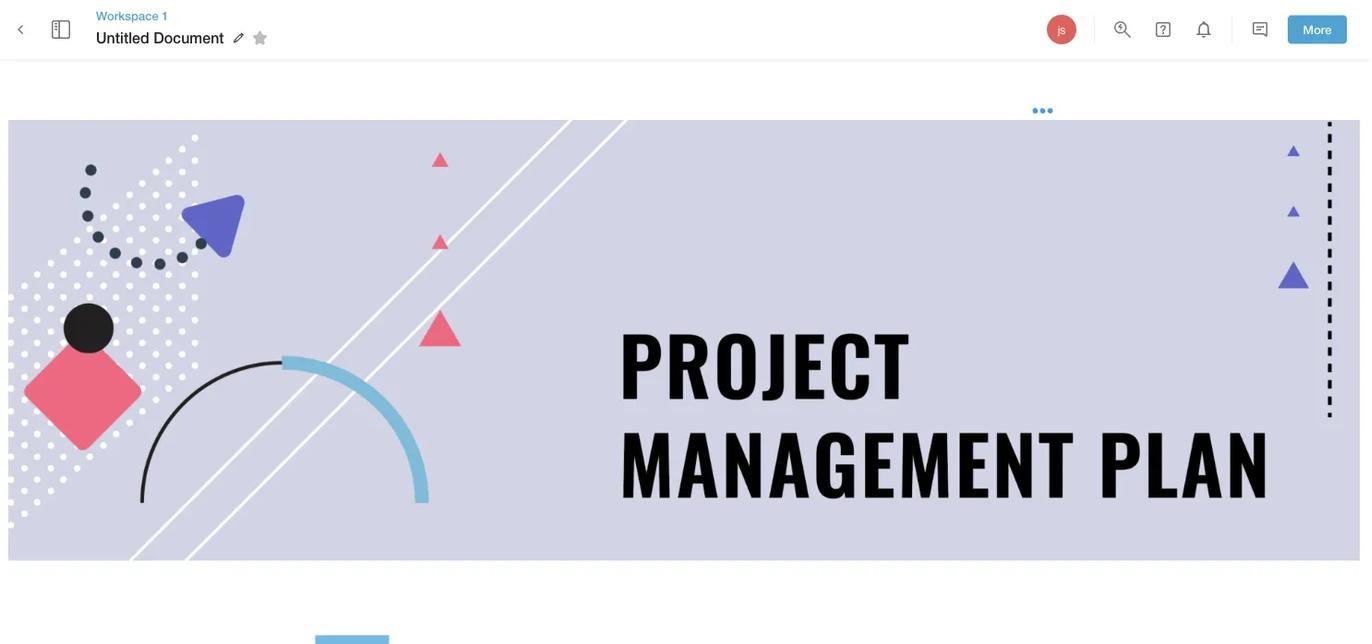 Task type: locate. For each thing, give the bounding box(es) containing it.
untitled document
[[96, 29, 224, 47]]

js
[[1058, 23, 1066, 36]]

document
[[153, 29, 224, 47]]

workspace
[[96, 8, 159, 23]]



Task type: describe. For each thing, give the bounding box(es) containing it.
workspace 1
[[96, 8, 169, 23]]

js button
[[1044, 12, 1080, 47]]

untitled
[[96, 29, 149, 47]]

more
[[1304, 22, 1332, 37]]

1
[[162, 8, 169, 23]]

workspace 1 link
[[96, 7, 274, 24]]

favorite image
[[249, 27, 271, 49]]

more button
[[1288, 15, 1347, 44]]



Task type: vqa. For each thing, say whether or not it's contained in the screenshot.
untitled
yes



